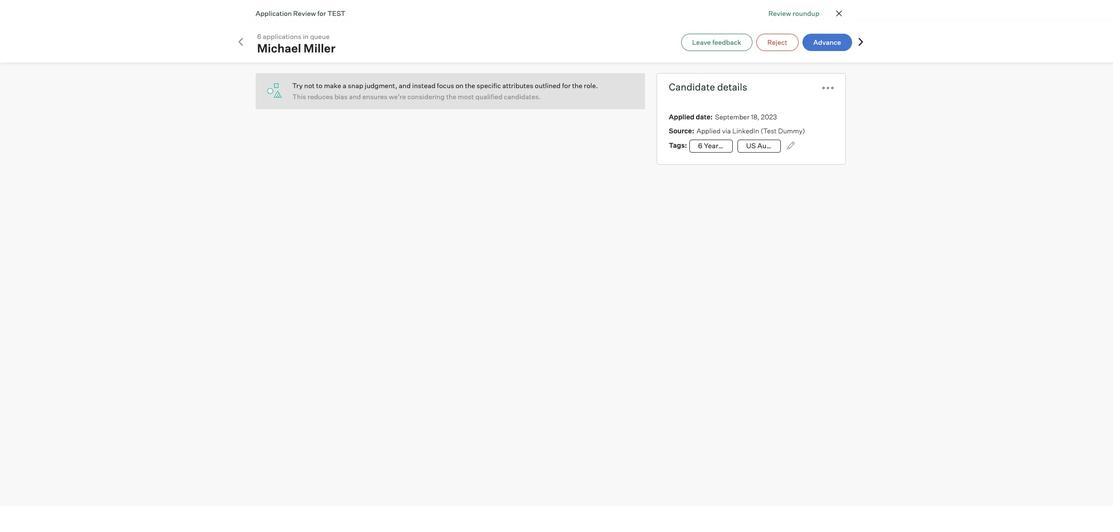 Task type: vqa. For each thing, say whether or not it's contained in the screenshot.
"Review roundup"
yes



Task type: locate. For each thing, give the bounding box(es) containing it.
review
[[769, 9, 792, 17], [293, 9, 316, 17]]

a
[[343, 81, 347, 90]]

next image
[[856, 37, 866, 46]]

we're
[[389, 92, 406, 101]]

details
[[718, 81, 748, 93]]

test
[[328, 9, 346, 17]]

next element
[[856, 37, 866, 47]]

not
[[304, 81, 315, 90]]

2 review from the left
[[293, 9, 316, 17]]

and down snap at the top of the page
[[349, 92, 361, 101]]

the
[[465, 81, 475, 90], [572, 81, 583, 90], [446, 92, 457, 101]]

1 vertical spatial for
[[562, 81, 571, 90]]

specific
[[477, 81, 501, 90]]

the down focus
[[446, 92, 457, 101]]

applications
[[263, 32, 301, 40]]

applied up source:
[[669, 113, 695, 121]]

us authorized
[[747, 142, 794, 150]]

focus
[[437, 81, 454, 90]]

most
[[458, 92, 474, 101]]

make
[[324, 81, 341, 90]]

candidates.
[[504, 92, 541, 101]]

for left test
[[318, 9, 326, 17]]

michael miller link
[[257, 41, 336, 55]]

dummy)
[[779, 127, 805, 135]]

advance button
[[803, 33, 853, 51]]

0 horizontal spatial review
[[293, 9, 316, 17]]

on
[[456, 81, 464, 90]]

0 horizontal spatial and
[[349, 92, 361, 101]]

september
[[715, 113, 750, 121]]

1 horizontal spatial the
[[465, 81, 475, 90]]

roundup
[[793, 9, 820, 17]]

applied
[[669, 113, 695, 121], [697, 127, 721, 135]]

reduces
[[308, 92, 333, 101]]

qualified
[[476, 92, 503, 101]]

for
[[318, 9, 326, 17], [562, 81, 571, 90]]

reject button
[[757, 33, 799, 51]]

1 vertical spatial applied
[[697, 127, 721, 135]]

leave feedback
[[692, 38, 742, 46]]

applied down date:
[[697, 127, 721, 135]]

the left role.
[[572, 81, 583, 90]]

review up 'in'
[[293, 9, 316, 17]]

0 vertical spatial applied
[[669, 113, 695, 121]]

and
[[399, 81, 411, 90], [349, 92, 361, 101]]

applied date: september 18, 2023
[[669, 113, 777, 121]]

1 horizontal spatial applied
[[697, 127, 721, 135]]

(test
[[761, 127, 777, 135]]

the right on
[[465, 81, 475, 90]]

1 vertical spatial and
[[349, 92, 361, 101]]

candidate details
[[669, 81, 748, 93]]

review left roundup
[[769, 9, 792, 17]]

1 horizontal spatial for
[[562, 81, 571, 90]]

miller
[[304, 41, 336, 55]]

bias
[[335, 92, 348, 101]]

1 horizontal spatial review
[[769, 9, 792, 17]]

tags:
[[669, 141, 687, 149]]

application
[[256, 9, 292, 17]]

in
[[303, 32, 309, 40]]

and up "we're"
[[399, 81, 411, 90]]

0 vertical spatial for
[[318, 9, 326, 17]]

1 horizontal spatial and
[[399, 81, 411, 90]]

for right outlined
[[562, 81, 571, 90]]

previous element
[[236, 37, 246, 47]]



Task type: describe. For each thing, give the bounding box(es) containing it.
source: applied via linkedin (test dummy)
[[669, 127, 805, 135]]

2 horizontal spatial the
[[572, 81, 583, 90]]

0 horizontal spatial the
[[446, 92, 457, 101]]

instead
[[412, 81, 436, 90]]

michael
[[257, 41, 301, 55]]

queue
[[310, 32, 330, 40]]

review roundup
[[769, 9, 820, 17]]

6
[[257, 32, 261, 40]]

review roundup link
[[769, 8, 820, 18]]

linkedin
[[733, 127, 760, 135]]

add a candidate tag image
[[788, 142, 795, 149]]

18,
[[751, 113, 760, 121]]

considering
[[408, 92, 445, 101]]

try not to make a snap judgment, and instead focus on the specific attributes outlined for the role. this reduces bias and ensures we're considering the most qualified candidates.
[[292, 81, 598, 101]]

candidate actions element
[[823, 79, 834, 95]]

0 vertical spatial and
[[399, 81, 411, 90]]

for inside try not to make a snap judgment, and instead focus on the specific attributes outlined for the role. this reduces bias and ensures we're considering the most qualified candidates.
[[562, 81, 571, 90]]

application review for test
[[256, 9, 346, 17]]

attributes
[[503, 81, 534, 90]]

source:
[[669, 127, 695, 135]]

leave
[[692, 38, 711, 46]]

this
[[292, 92, 306, 101]]

us
[[747, 142, 756, 150]]

outlined
[[535, 81, 561, 90]]

feedback
[[713, 38, 742, 46]]

close image
[[834, 8, 845, 19]]

advance
[[814, 38, 841, 46]]

candidate
[[669, 81, 715, 93]]

date:
[[696, 113, 713, 121]]

0 horizontal spatial applied
[[669, 113, 695, 121]]

6 applications in queue michael miller
[[257, 32, 336, 55]]

try
[[292, 81, 303, 90]]

authorized
[[758, 142, 794, 150]]

1 review from the left
[[769, 9, 792, 17]]

reject
[[768, 38, 788, 46]]

via
[[722, 127, 731, 135]]

judgment,
[[365, 81, 397, 90]]

to
[[316, 81, 323, 90]]

ensures
[[363, 92, 388, 101]]

snap
[[348, 81, 363, 90]]

leave feedback button
[[681, 33, 753, 51]]

role.
[[584, 81, 598, 90]]

0 horizontal spatial for
[[318, 9, 326, 17]]

2023
[[761, 113, 777, 121]]

candidate actions image
[[823, 87, 834, 90]]



